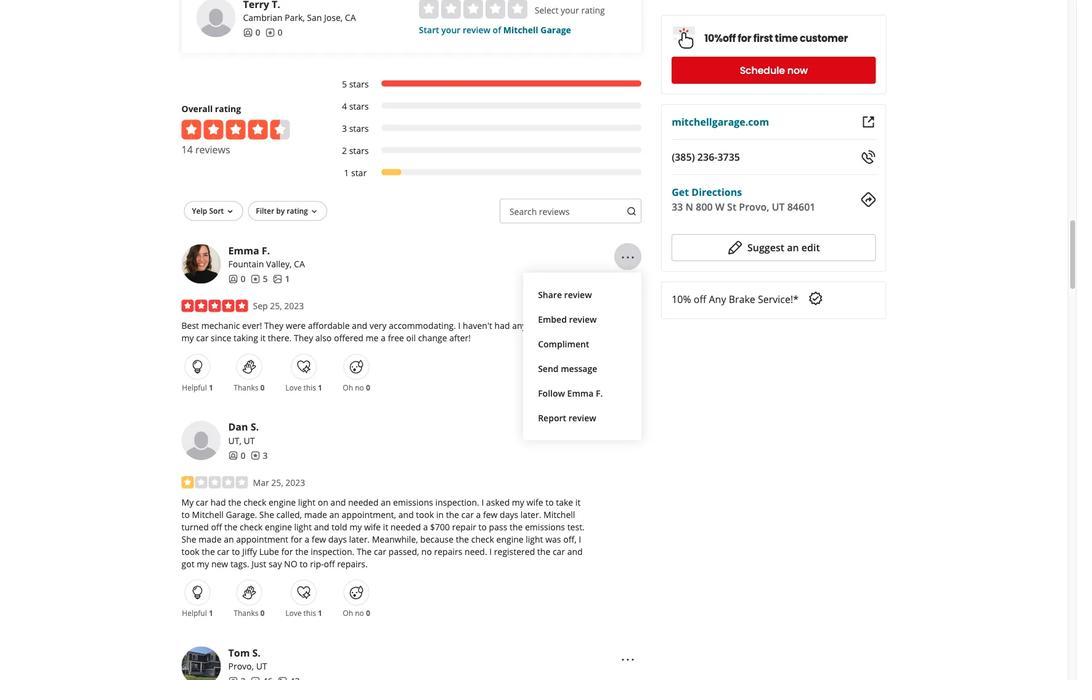 Task type: vqa. For each thing, say whether or not it's contained in the screenshot.


Task type: describe. For each thing, give the bounding box(es) containing it.
16 review v2 image
[[250, 451, 260, 461]]

provo, inside get directions 33 n 800 w st provo, ut 84601
[[739, 200, 769, 214]]

provo, inside tom s. provo, ut
[[228, 661, 254, 673]]

no for s.
[[355, 609, 364, 619]]

ever!
[[242, 320, 262, 332]]

2 vertical spatial light
[[526, 534, 543, 546]]

2 vertical spatial check
[[471, 534, 494, 546]]

any
[[512, 320, 527, 332]]

tom s. provo, ut
[[228, 647, 267, 673]]

report
[[538, 413, 566, 424]]

test.
[[567, 521, 585, 533]]

1 star
[[344, 167, 367, 179]]

25, for emma f.
[[270, 301, 282, 312]]

(385) 236-3735
[[672, 150, 740, 164]]

menu image for dan s.
[[621, 427, 635, 442]]

select
[[535, 5, 559, 16]]

friends element for dan
[[228, 450, 246, 462]]

1 down the "since"
[[209, 383, 213, 393]]

there.
[[268, 333, 292, 344]]

cambrian park, san jose, ca
[[243, 12, 356, 24]]

emma inside the emma f. fountain valley, ca
[[228, 244, 259, 257]]

and right on
[[331, 497, 346, 509]]

1 horizontal spatial later.
[[521, 509, 541, 521]]

0 vertical spatial needed
[[348, 497, 379, 509]]

oh for emma f.
[[343, 383, 353, 393]]

review for embed
[[569, 314, 597, 326]]

ut,
[[228, 435, 241, 447]]

compliment button
[[533, 332, 632, 357]]

oil
[[406, 333, 416, 344]]

thanks for dan
[[234, 609, 258, 619]]

affordable
[[308, 320, 350, 332]]

rating for select your rating
[[581, 5, 605, 16]]

reviews element for tom s.
[[250, 676, 273, 680]]

pass
[[489, 521, 507, 533]]

on
[[318, 497, 328, 509]]

compliment
[[538, 339, 589, 350]]

your for select
[[561, 5, 579, 16]]

2 horizontal spatial mitchell
[[544, 509, 575, 521]]

thanks for emma
[[234, 383, 258, 393]]

friends element for tom
[[228, 676, 246, 680]]

car down was
[[553, 546, 565, 558]]

follow emma f. button
[[533, 382, 632, 406]]

filter reviews by 2 stars rating element
[[329, 145, 642, 157]]

1 vertical spatial took
[[181, 546, 199, 558]]

embed review
[[538, 314, 597, 326]]

search image
[[627, 207, 637, 217]]

2 vertical spatial it
[[383, 521, 388, 533]]

to right no
[[300, 558, 308, 570]]

2023 for f.
[[284, 301, 304, 312]]

2023 for s.
[[286, 477, 305, 489]]

16 friends v2 image for tom
[[228, 677, 238, 680]]

sep
[[253, 301, 268, 312]]

(1 reaction) element down also
[[318, 383, 322, 393]]

an up new
[[224, 534, 234, 546]]

2 vertical spatial off
[[324, 558, 335, 570]]

after!
[[449, 333, 471, 344]]

0 vertical spatial for
[[738, 31, 751, 45]]

helpful for emma f.
[[182, 383, 207, 393]]

an up told
[[329, 509, 339, 521]]

appointment,
[[342, 509, 396, 521]]

schedule now
[[740, 63, 808, 77]]

0 vertical spatial days
[[500, 509, 518, 521]]

(1 reaction) element down the "since"
[[209, 383, 213, 393]]

i inside best mechanic ever! they were affordable and very accommodating. i haven't had any issues with my car since taking it there. they also offered me a free oil change after!
[[458, 320, 461, 332]]

filter by rating button
[[248, 202, 327, 221]]

1 star rating image
[[181, 477, 248, 489]]

photos element for emma f.
[[273, 273, 290, 285]]

f. inside button
[[596, 388, 603, 400]]

an up "appointment,"
[[381, 497, 391, 509]]

garage
[[541, 24, 571, 36]]

cambrian
[[243, 12, 282, 24]]

1 vertical spatial engine
[[265, 521, 292, 533]]

jose,
[[324, 12, 343, 24]]

1 horizontal spatial mitchell
[[503, 24, 538, 36]]

0 vertical spatial made
[[304, 509, 327, 521]]

because
[[420, 534, 454, 546]]

(no rating) image
[[419, 0, 527, 19]]

my inside best mechanic ever! they were affordable and very accommodating. i haven't had any issues with my car since taking it there. they also offered me a free oil change after!
[[181, 333, 194, 344]]

4
[[342, 101, 347, 113]]

16 photos v2 image for f.
[[273, 275, 283, 284]]

0 vertical spatial 16 friends v2 image
[[243, 28, 253, 38]]

0 horizontal spatial they
[[264, 320, 284, 332]]

tom
[[228, 647, 250, 660]]

in
[[436, 509, 444, 521]]

st
[[727, 200, 737, 214]]

reviews element containing 0
[[265, 27, 283, 39]]

and up meanwhile,
[[398, 509, 414, 521]]

the right in
[[446, 509, 459, 521]]

suggest
[[747, 241, 784, 254]]

reviews element for emma f.
[[250, 273, 268, 285]]

called,
[[276, 509, 302, 521]]

1 vertical spatial few
[[312, 534, 326, 546]]

to down my
[[181, 509, 190, 521]]

the down was
[[537, 546, 550, 558]]

time
[[775, 31, 798, 45]]

5 star rating image
[[181, 300, 248, 313]]

repair
[[452, 521, 476, 533]]

mitchellgarage.com link
[[672, 115, 769, 128]]

brake
[[729, 293, 755, 306]]

24 check in v2 image
[[809, 291, 823, 306]]

very
[[370, 320, 387, 332]]

send message
[[538, 363, 597, 375]]

5 for 5
[[263, 273, 268, 285]]

valley,
[[266, 259, 292, 270]]

dan
[[228, 421, 248, 434]]

16 review v2 image for f.
[[250, 275, 260, 284]]

embed
[[538, 314, 567, 326]]

meanwhile,
[[372, 534, 418, 546]]

this for s.
[[304, 609, 316, 619]]

16 friends v2 image
[[228, 451, 238, 461]]

2
[[342, 145, 347, 157]]

0 horizontal spatial mitchell
[[192, 509, 224, 521]]

tags.
[[230, 558, 249, 570]]

1 vertical spatial for
[[291, 534, 302, 546]]

0 vertical spatial off
[[694, 293, 706, 306]]

reviews for 14 reviews
[[195, 143, 230, 156]]

the
[[357, 546, 372, 558]]

(1 reaction) element down new
[[209, 609, 213, 619]]

edit
[[802, 241, 820, 254]]

the up 'garage.'
[[228, 497, 241, 509]]

i right off,
[[579, 534, 581, 546]]

i right need.
[[489, 546, 492, 558]]

reviews for search reviews
[[539, 206, 570, 218]]

2 vertical spatial engine
[[496, 534, 524, 546]]

w
[[715, 200, 725, 214]]

1 down also
[[318, 383, 322, 393]]

1 vertical spatial check
[[240, 521, 263, 533]]

fountain
[[228, 259, 264, 270]]

s. for tom s.
[[252, 647, 261, 660]]

best mechanic ever! they were affordable and very accommodating. i haven't had any issues with my car since taking it there. they also offered me a free oil change after!
[[181, 320, 573, 344]]

1 vertical spatial wife
[[364, 521, 381, 533]]

0 vertical spatial 16 review v2 image
[[265, 28, 275, 38]]

0 vertical spatial light
[[298, 497, 316, 509]]

my right got
[[197, 558, 209, 570]]

take
[[556, 497, 573, 509]]

emma inside button
[[567, 388, 594, 400]]

10%off for first time customer
[[704, 31, 848, 45]]

i left asked
[[482, 497, 484, 509]]

filter reviews by 1 star rating element
[[329, 167, 642, 179]]

10%
[[672, 293, 691, 306]]

the right pass
[[510, 521, 523, 533]]

stars for 3 stars
[[349, 123, 369, 135]]

filter
[[256, 206, 274, 216]]

share
[[538, 289, 562, 301]]

was
[[545, 534, 561, 546]]

repairs
[[434, 546, 462, 558]]

to left take
[[546, 497, 554, 509]]

the down "repair"
[[456, 534, 469, 546]]

review left of
[[463, 24, 490, 36]]

repairs.
[[337, 558, 368, 570]]

the up no
[[295, 546, 308, 558]]

1 inside 'filter reviews by 1 star rating' element
[[344, 167, 349, 179]]

best
[[181, 320, 199, 332]]

84601
[[787, 200, 816, 214]]

my right asked
[[512, 497, 524, 509]]

0 vertical spatial emissions
[[393, 497, 433, 509]]

sort
[[209, 206, 224, 216]]

0 horizontal spatial off
[[211, 521, 222, 533]]

of
[[493, 24, 501, 36]]

sep 25, 2023
[[253, 301, 304, 312]]

rating element
[[419, 0, 527, 19]]

16 chevron down v2 image
[[309, 207, 319, 217]]

schedule
[[740, 63, 785, 77]]

send
[[538, 363, 559, 375]]

friends element down the cambrian
[[243, 27, 260, 39]]

14
[[181, 143, 193, 156]]

now
[[787, 63, 808, 77]]

1 down the rip-
[[318, 609, 322, 619]]

filter reviews by 5 stars rating element
[[329, 78, 642, 91]]

friends element for emma
[[228, 273, 246, 285]]

0 vertical spatial check
[[244, 497, 266, 509]]

to up tags.
[[232, 546, 240, 558]]

10% off any brake service!*
[[672, 293, 799, 306]]

1 horizontal spatial wife
[[527, 497, 543, 509]]

san
[[307, 12, 322, 24]]

car up new
[[217, 546, 230, 558]]

appointment
[[236, 534, 288, 546]]

get directions 33 n 800 w st provo, ut 84601
[[672, 185, 816, 214]]

0 vertical spatial engine
[[269, 497, 296, 509]]

1 vertical spatial light
[[294, 521, 312, 533]]

get
[[672, 185, 689, 199]]

1 vertical spatial later.
[[349, 534, 370, 546]]

garage.
[[226, 509, 257, 521]]

menu containing share review
[[523, 273, 642, 441]]

your for start
[[441, 24, 461, 36]]

taking
[[234, 333, 258, 344]]

photos element for tom s.
[[278, 676, 300, 680]]

1 vertical spatial made
[[199, 534, 222, 546]]

1 vertical spatial needed
[[391, 521, 421, 533]]



Task type: locate. For each thing, give the bounding box(es) containing it.
my right told
[[350, 521, 362, 533]]

0 horizontal spatial reviews
[[195, 143, 230, 156]]

2 vertical spatial for
[[281, 546, 293, 558]]

turned
[[181, 521, 209, 533]]

love this 1 for emma f.
[[285, 383, 322, 393]]

to left pass
[[479, 521, 487, 533]]

reviews element down tom s. provo, ut
[[250, 676, 273, 680]]

16 friends v2 image down the fountain
[[228, 275, 238, 284]]

registered
[[494, 546, 535, 558]]

had inside best mechanic ever! they were affordable and very accommodating. i haven't had any issues with my car since taking it there. they also offered me a free oil change after!
[[495, 320, 510, 332]]

$700
[[430, 521, 450, 533]]

1 vertical spatial 16 photos v2 image
[[278, 677, 287, 680]]

1 vertical spatial no
[[421, 546, 432, 558]]

filter reviews by 3 stars rating element
[[329, 123, 642, 135]]

emma f. fountain valley, ca
[[228, 244, 305, 270]]

thanks 0 for emma
[[234, 383, 265, 393]]

(1 reaction) element
[[209, 383, 213, 393], [318, 383, 322, 393], [209, 609, 213, 619], [318, 609, 322, 619]]

4 stars from the top
[[349, 145, 369, 157]]

1 oh no 0 from the top
[[343, 383, 370, 393]]

made down the turned
[[199, 534, 222, 546]]

it for s.
[[575, 497, 581, 509]]

my
[[181, 333, 194, 344], [512, 497, 524, 509], [350, 521, 362, 533], [197, 558, 209, 570]]

love down no
[[285, 609, 302, 619]]

me
[[366, 333, 379, 344]]

1 horizontal spatial emma
[[567, 388, 594, 400]]

1 horizontal spatial days
[[500, 509, 518, 521]]

friends element down the fountain
[[228, 273, 246, 285]]

they
[[264, 320, 284, 332], [294, 333, 313, 344]]

your
[[561, 5, 579, 16], [441, 24, 461, 36]]

3 up 2
[[342, 123, 347, 135]]

and inside best mechanic ever! they were affordable and very accommodating. i haven't had any issues with my car since taking it there. they also offered me a free oil change after!
[[352, 320, 367, 332]]

16 friends v2 image down tom s. provo, ut
[[228, 677, 238, 680]]

oh down repairs.
[[343, 609, 353, 619]]

car down best
[[196, 333, 209, 344]]

n
[[686, 200, 693, 214]]

2 this from the top
[[304, 609, 316, 619]]

2 helpful from the top
[[182, 609, 207, 619]]

i up after! on the left of page
[[458, 320, 461, 332]]

few
[[483, 509, 498, 521], [312, 534, 326, 546]]

no down repairs.
[[355, 609, 364, 619]]

friends element
[[243, 27, 260, 39], [228, 273, 246, 285], [228, 450, 246, 462], [228, 676, 246, 680]]

this for f.
[[304, 383, 316, 393]]

emma down message
[[567, 388, 594, 400]]

s. inside tom s. provo, ut
[[252, 647, 261, 660]]

1 vertical spatial love
[[285, 609, 302, 619]]

schedule now button
[[672, 57, 876, 84]]

0 vertical spatial photos element
[[273, 273, 290, 285]]

needed
[[348, 497, 379, 509], [391, 521, 421, 533]]

later.
[[521, 509, 541, 521], [349, 534, 370, 546]]

2 stars from the top
[[349, 101, 369, 113]]

reviews right search at the left top
[[539, 206, 570, 218]]

stars for 2 stars
[[349, 145, 369, 157]]

1 horizontal spatial off
[[324, 558, 335, 570]]

passed,
[[389, 546, 419, 558]]

love for s.
[[285, 609, 302, 619]]

1 helpful from the top
[[182, 383, 207, 393]]

car right my
[[196, 497, 208, 509]]

helpful 1 for emma f.
[[182, 383, 213, 393]]

stars right 2
[[349, 145, 369, 157]]

oh no 0 down repairs.
[[343, 609, 370, 619]]

for
[[738, 31, 751, 45], [291, 534, 302, 546], [281, 546, 293, 558]]

needed up meanwhile,
[[391, 521, 421, 533]]

filter reviews by 4 stars rating element
[[329, 101, 642, 113]]

yelp sort button
[[184, 202, 243, 221]]

0 horizontal spatial emma
[[228, 244, 259, 257]]

photo of dan s. image
[[181, 421, 221, 461]]

light
[[298, 497, 316, 509], [294, 521, 312, 533], [526, 534, 543, 546]]

800
[[696, 200, 713, 214]]

25, right mar
[[271, 477, 283, 489]]

1 vertical spatial she
[[181, 534, 196, 546]]

star
[[351, 167, 367, 179]]

0 vertical spatial rating
[[581, 5, 605, 16]]

park,
[[285, 12, 305, 24]]

None radio
[[463, 0, 483, 19]]

love this 1
[[285, 383, 322, 393], [285, 609, 322, 619]]

1 horizontal spatial they
[[294, 333, 313, 344]]

0 horizontal spatial your
[[441, 24, 461, 36]]

2 thanks from the top
[[234, 609, 258, 619]]

0 vertical spatial ut
[[772, 200, 785, 214]]

yelp
[[192, 206, 207, 216]]

5 up 4
[[342, 79, 347, 90]]

new
[[211, 558, 228, 570]]

stars for 5 stars
[[349, 79, 369, 90]]

oh for dan s.
[[343, 609, 353, 619]]

0 vertical spatial it
[[260, 333, 266, 344]]

photo of tom s. image
[[181, 647, 221, 680]]

1 horizontal spatial inspection.
[[435, 497, 479, 509]]

1 vertical spatial off
[[211, 521, 222, 533]]

took left in
[[416, 509, 434, 521]]

say
[[269, 558, 282, 570]]

emma up the fountain
[[228, 244, 259, 257]]

None radio
[[419, 0, 439, 19], [441, 0, 461, 19], [485, 0, 505, 19], [508, 0, 527, 19], [419, 0, 439, 19], [441, 0, 461, 19], [485, 0, 505, 19], [508, 0, 527, 19]]

1 horizontal spatial provo,
[[739, 200, 769, 214]]

1 vertical spatial it
[[575, 497, 581, 509]]

tom s. link
[[228, 647, 261, 660]]

2 vertical spatial rating
[[287, 206, 308, 216]]

follow
[[538, 388, 565, 400]]

1 vertical spatial oh no 0
[[343, 609, 370, 619]]

1 love from the top
[[285, 383, 302, 393]]

1 horizontal spatial rating
[[287, 206, 308, 216]]

took
[[416, 509, 434, 521], [181, 546, 199, 558]]

2 oh from the top
[[343, 609, 353, 619]]

thanks 0 up dan s. 'link'
[[234, 383, 265, 393]]

0 horizontal spatial had
[[211, 497, 226, 509]]

car right the
[[374, 546, 386, 558]]

days down told
[[328, 534, 347, 546]]

it down ever!
[[260, 333, 266, 344]]

ca for f.
[[294, 259, 305, 270]]

issues
[[529, 320, 554, 332]]

review up the embed review button
[[564, 289, 592, 301]]

0 horizontal spatial rating
[[215, 103, 241, 115]]

0 vertical spatial few
[[483, 509, 498, 521]]

1 vertical spatial f.
[[596, 388, 603, 400]]

1 vertical spatial menu image
[[621, 653, 635, 668]]

0 horizontal spatial needed
[[348, 497, 379, 509]]

days up pass
[[500, 509, 518, 521]]

0 vertical spatial love
[[285, 383, 302, 393]]

mitchell up the turned
[[192, 509, 224, 521]]

1 vertical spatial s.
[[252, 647, 261, 660]]

1 menu image from the top
[[621, 427, 635, 442]]

dan s. link
[[228, 421, 259, 434]]

asked
[[486, 497, 510, 509]]

1 horizontal spatial ca
[[345, 12, 356, 24]]

love for f.
[[285, 383, 302, 393]]

few up the rip-
[[312, 534, 326, 546]]

1 vertical spatial emissions
[[525, 521, 565, 533]]

1 horizontal spatial emissions
[[525, 521, 565, 533]]

it for f.
[[260, 333, 266, 344]]

2 thanks 0 from the top
[[234, 609, 265, 619]]

2 love this 1 from the top
[[285, 609, 322, 619]]

24 pencil v2 image
[[728, 240, 743, 255]]

16 friends v2 image down the cambrian
[[243, 28, 253, 38]]

0 vertical spatial took
[[416, 509, 434, 521]]

1 oh from the top
[[343, 383, 353, 393]]

haven't
[[463, 320, 492, 332]]

just
[[252, 558, 266, 570]]

reviews element down the cambrian
[[265, 27, 283, 39]]

1 thanks from the top
[[234, 383, 258, 393]]

lube
[[259, 546, 279, 558]]

off
[[694, 293, 706, 306], [211, 521, 222, 533], [324, 558, 335, 570]]

0 vertical spatial inspection.
[[435, 497, 479, 509]]

16 review v2 image
[[265, 28, 275, 38], [250, 275, 260, 284], [250, 677, 260, 680]]

overall
[[181, 103, 213, 115]]

helpful 1 for dan s.
[[182, 609, 213, 619]]

10%off
[[704, 31, 736, 45]]

16 photos v2 image for s.
[[278, 677, 287, 680]]

3 stars from the top
[[349, 123, 369, 135]]

review down follow emma f. button
[[569, 413, 596, 424]]

2 horizontal spatial ut
[[772, 200, 785, 214]]

ca inside the emma f. fountain valley, ca
[[294, 259, 305, 270]]

emma f. link
[[228, 244, 270, 257]]

mitchell right of
[[503, 24, 538, 36]]

thanks
[[234, 383, 258, 393], [234, 609, 258, 619]]

inspection. up in
[[435, 497, 479, 509]]

thanks 0 up the tom s. link
[[234, 609, 265, 619]]

any
[[709, 293, 726, 306]]

4 stars
[[342, 101, 369, 113]]

menu image
[[621, 427, 635, 442], [621, 653, 635, 668]]

mar 25, 2023
[[253, 477, 305, 489]]

2 helpful 1 from the top
[[182, 609, 213, 619]]

2 vertical spatial no
[[355, 609, 364, 619]]

ut inside tom s. provo, ut
[[256, 661, 267, 673]]

1 vertical spatial love this 1
[[285, 609, 322, 619]]

service!*
[[758, 293, 799, 306]]

2023 up the called,
[[286, 477, 305, 489]]

oh no 0 for emma f.
[[343, 383, 370, 393]]

rating inside popup button
[[287, 206, 308, 216]]

0 vertical spatial your
[[561, 5, 579, 16]]

rating for filter by rating
[[287, 206, 308, 216]]

it inside best mechanic ever! they were affordable and very accommodating. i haven't had any issues with my car since taking it there. they also offered me a free oil change after!
[[260, 333, 266, 344]]

rating
[[581, 5, 605, 16], [215, 103, 241, 115], [287, 206, 308, 216]]

s. for dan s.
[[251, 421, 259, 434]]

0 vertical spatial later.
[[521, 509, 541, 521]]

love this 1 for dan s.
[[285, 609, 322, 619]]

no
[[355, 383, 364, 393], [421, 546, 432, 558], [355, 609, 364, 619]]

photos element containing 1
[[273, 273, 290, 285]]

1 vertical spatial provo,
[[228, 661, 254, 673]]

reviews
[[195, 143, 230, 156], [539, 206, 570, 218]]

an inside button
[[787, 241, 799, 254]]

had left the any
[[495, 320, 510, 332]]

my car had the check engine light on and needed an emissions inspection. i asked my wife to take it to mitchell garage. she called, made an appointment, and took in the car a few days later. mitchell turned off the check engine light and told my wife it needed a $700 repair to pass the emissions test. she made an appointment for a few days later. meanwhile, because the check engine light was off, i took the car to jiffy lube for the inspection. the car passed, no repairs need. i registered the car and got my new tags. just say no to rip-off repairs.
[[181, 497, 585, 570]]

2 menu image from the top
[[621, 653, 635, 668]]

1 left star
[[344, 167, 349, 179]]

0 horizontal spatial she
[[181, 534, 196, 546]]

off left 'any' at right
[[694, 293, 706, 306]]

1 down new
[[209, 609, 213, 619]]

1 this from the top
[[304, 383, 316, 393]]

25, for dan s.
[[271, 477, 283, 489]]

wife down "appointment,"
[[364, 521, 381, 533]]

4.5 star rating image
[[181, 120, 290, 140]]

menu
[[523, 273, 642, 441]]

light left was
[[526, 534, 543, 546]]

review for report
[[569, 413, 596, 424]]

engine up registered
[[496, 534, 524, 546]]

2 vertical spatial 16 review v2 image
[[250, 677, 260, 680]]

0 vertical spatial s.
[[251, 421, 259, 434]]

1 vertical spatial this
[[304, 609, 316, 619]]

helpful up photo of dan s.
[[182, 383, 207, 393]]

they up there. at the left of page
[[264, 320, 284, 332]]

reviews element containing 5
[[250, 273, 268, 285]]

2 oh no 0 from the top
[[343, 609, 370, 619]]

0 horizontal spatial inspection.
[[311, 546, 355, 558]]

no for f.
[[355, 383, 364, 393]]

1 thanks 0 from the top
[[234, 383, 265, 393]]

an left edit
[[787, 241, 799, 254]]

0 horizontal spatial 5
[[263, 273, 268, 285]]

0 vertical spatial emma
[[228, 244, 259, 257]]

thanks 0 for dan
[[234, 609, 265, 619]]

0 horizontal spatial wife
[[364, 521, 381, 533]]

1 vertical spatial 16 friends v2 image
[[228, 275, 238, 284]]

1 love this 1 from the top
[[285, 383, 322, 393]]

1 horizontal spatial reviews
[[539, 206, 570, 218]]

1 inside photos element
[[285, 273, 290, 285]]

1 vertical spatial oh
[[343, 609, 353, 619]]

review up compliment button
[[569, 314, 597, 326]]

ut right ut,
[[244, 435, 255, 447]]

16 chevron down v2 image
[[225, 207, 235, 217]]

1 vertical spatial had
[[211, 497, 226, 509]]

24 directions v2 image
[[861, 192, 876, 207]]

1 stars from the top
[[349, 79, 369, 90]]

5 inside filter reviews by 5 stars rating element
[[342, 79, 347, 90]]

thanks up the tom s. link
[[234, 609, 258, 619]]

1 vertical spatial days
[[328, 534, 347, 546]]

send message button
[[533, 357, 632, 382]]

3 right 16 review v2 icon
[[263, 450, 268, 462]]

1 vertical spatial your
[[441, 24, 461, 36]]

1 vertical spatial emma
[[567, 388, 594, 400]]

select your rating
[[535, 5, 605, 16]]

0 vertical spatial she
[[259, 509, 274, 521]]

love this 1 down no
[[285, 609, 322, 619]]

customer
[[800, 31, 848, 45]]

my
[[181, 497, 194, 509]]

16 friends v2 image for emma
[[228, 275, 238, 284]]

mar
[[253, 477, 269, 489]]

0 horizontal spatial it
[[260, 333, 266, 344]]

and down off,
[[567, 546, 583, 558]]

1 helpful 1 from the top
[[182, 383, 213, 393]]

photo of emma f. image
[[181, 245, 221, 284]]

car
[[196, 333, 209, 344], [196, 497, 208, 509], [461, 509, 474, 521], [217, 546, 230, 558], [374, 546, 386, 558], [553, 546, 565, 558]]

oh
[[343, 383, 353, 393], [343, 609, 353, 619]]

ut inside dan s. ut, ut
[[244, 435, 255, 447]]

1 horizontal spatial took
[[416, 509, 434, 521]]

no down 'offered'
[[355, 383, 364, 393]]

1 horizontal spatial 3
[[342, 123, 347, 135]]

wife left take
[[527, 497, 543, 509]]

1 vertical spatial 3
[[263, 450, 268, 462]]

with
[[556, 320, 573, 332]]

had inside my car had the check engine light on and needed an emissions inspection. i asked my wife to take it to mitchell garage. she called, made an appointment, and took in the car a few days later. mitchell turned off the check engine light and told my wife it needed a $700 repair to pass the emissions test. she made an appointment for a few days later. meanwhile, because the check engine light was off, i took the car to jiffy lube for the inspection. the car passed, no repairs need. i registered the car and got my new tags. just say no to rip-off repairs.
[[211, 497, 226, 509]]

check down 'garage.'
[[240, 521, 263, 533]]

report review
[[538, 413, 596, 424]]

f. inside the emma f. fountain valley, ca
[[262, 244, 270, 257]]

0 vertical spatial menu image
[[621, 427, 635, 442]]

helpful 1
[[182, 383, 213, 393], [182, 609, 213, 619]]

and up 'offered'
[[352, 320, 367, 332]]

search
[[510, 206, 537, 218]]

5 down valley,
[[263, 273, 268, 285]]

24 external link v2 image
[[861, 115, 876, 129]]

1 vertical spatial ut
[[244, 435, 255, 447]]

no inside my car had the check engine light on and needed an emissions inspection. i asked my wife to take it to mitchell garage. she called, made an appointment, and took in the car a few days later. mitchell turned off the check engine light and told my wife it needed a $700 repair to pass the emissions test. she made an appointment for a few days later. meanwhile, because the check engine light was off, i took the car to jiffy lube for the inspection. the car passed, no repairs need. i registered the car and got my new tags. just say no to rip-off repairs.
[[421, 546, 432, 558]]

start
[[419, 24, 439, 36]]

1 vertical spatial rating
[[215, 103, 241, 115]]

photos element
[[273, 273, 290, 285], [278, 676, 300, 680]]

embed review button
[[533, 308, 632, 332]]

16 photos v2 image
[[273, 275, 283, 284], [278, 677, 287, 680]]

friends element down ut,
[[228, 450, 246, 462]]

1 horizontal spatial ut
[[256, 661, 267, 673]]

0
[[255, 27, 260, 39], [278, 27, 283, 39], [241, 273, 246, 285], [260, 383, 265, 393], [366, 383, 370, 393], [241, 450, 246, 462], [260, 609, 265, 619], [366, 609, 370, 619]]

1 down valley,
[[285, 273, 290, 285]]

1 horizontal spatial needed
[[391, 521, 421, 533]]

reviews element containing 3
[[250, 450, 268, 462]]

  text field
[[500, 199, 642, 224]]

1 vertical spatial helpful 1
[[182, 609, 213, 619]]

off right the turned
[[211, 521, 222, 533]]

it
[[260, 333, 266, 344], [575, 497, 581, 509], [383, 521, 388, 533]]

menu image
[[621, 250, 635, 265]]

she down the turned
[[181, 534, 196, 546]]

5 stars
[[342, 79, 369, 90]]

provo, right the st
[[739, 200, 769, 214]]

0 vertical spatial oh
[[343, 383, 353, 393]]

2 love from the top
[[285, 609, 302, 619]]

had down 1 star rating image
[[211, 497, 226, 509]]

mitchellgarage.com
[[672, 115, 769, 128]]

oh no 0 down 'offered'
[[343, 383, 370, 393]]

provo,
[[739, 200, 769, 214], [228, 661, 254, 673]]

a inside best mechanic ever! they were affordable and very accommodating. i haven't had any issues with my car since taking it there. they also offered me a free oil change after!
[[381, 333, 386, 344]]

f. up report review button
[[596, 388, 603, 400]]

0 horizontal spatial ca
[[294, 259, 305, 270]]

took up got
[[181, 546, 199, 558]]

1 vertical spatial thanks 0
[[234, 609, 265, 619]]

stars up 4 stars
[[349, 79, 369, 90]]

car up "repair"
[[461, 509, 474, 521]]

f. up valley,
[[262, 244, 270, 257]]

ut for tom s.
[[256, 661, 267, 673]]

0 vertical spatial 16 photos v2 image
[[273, 275, 283, 284]]

14 reviews
[[181, 143, 230, 156]]

share review button
[[533, 283, 632, 308]]

0 vertical spatial thanks
[[234, 383, 258, 393]]

s. right dan at the bottom of page
[[251, 421, 259, 434]]

review inside button
[[569, 314, 597, 326]]

3 for 3
[[263, 450, 268, 462]]

the up new
[[202, 546, 215, 558]]

0 vertical spatial they
[[264, 320, 284, 332]]

the down 'garage.'
[[224, 521, 237, 533]]

love down there. at the left of page
[[285, 383, 302, 393]]

0 vertical spatial 25,
[[270, 301, 282, 312]]

5
[[342, 79, 347, 90], [263, 273, 268, 285]]

2023
[[284, 301, 304, 312], [286, 477, 305, 489]]

emissions up was
[[525, 521, 565, 533]]

s. inside dan s. ut, ut
[[251, 421, 259, 434]]

(0 reactions) element
[[260, 383, 265, 393], [366, 383, 370, 393], [260, 609, 265, 619], [366, 609, 370, 619]]

0 vertical spatial reviews
[[195, 143, 230, 156]]

photo of terry t. image
[[196, 0, 236, 38]]

5 for 5 stars
[[342, 79, 347, 90]]

16 friends v2 image
[[243, 28, 253, 38], [228, 275, 238, 284], [228, 677, 238, 680]]

1 vertical spatial photos element
[[278, 676, 300, 680]]

report review button
[[533, 406, 632, 431]]

reviews element
[[265, 27, 283, 39], [250, 273, 268, 285], [250, 450, 268, 462], [250, 676, 273, 680]]

0 vertical spatial ca
[[345, 12, 356, 24]]

suggest an edit
[[747, 241, 820, 254]]

(1 reaction) element down the rip-
[[318, 609, 322, 619]]

0 horizontal spatial few
[[312, 534, 326, 546]]

suggest an edit button
[[672, 234, 876, 261]]

rating up 4.5 star rating image on the left of page
[[215, 103, 241, 115]]

1 vertical spatial they
[[294, 333, 313, 344]]

review for share
[[564, 289, 592, 301]]

16 review v2 image for s.
[[250, 677, 260, 680]]

24 phone v2 image
[[861, 150, 876, 165]]

0 horizontal spatial days
[[328, 534, 347, 546]]

s.
[[251, 421, 259, 434], [252, 647, 261, 660]]

ca for park,
[[345, 12, 356, 24]]

reviews right 14
[[195, 143, 230, 156]]

reviews element right 16 friends v2 icon
[[250, 450, 268, 462]]

ut inside get directions 33 n 800 w st provo, ut 84601
[[772, 200, 785, 214]]

oh no 0 for dan s.
[[343, 609, 370, 619]]

rating right select
[[581, 5, 605, 16]]

ut for dan s.
[[244, 435, 255, 447]]

accommodating.
[[389, 320, 456, 332]]

and left told
[[314, 521, 329, 533]]

helpful for dan s.
[[182, 609, 207, 619]]

no
[[284, 558, 297, 570]]

3 stars
[[342, 123, 369, 135]]

1 vertical spatial thanks
[[234, 609, 258, 619]]

car inside best mechanic ever! they were affordable and very accommodating. i haven't had any issues with my car since taking it there. they also offered me a free oil change after!
[[196, 333, 209, 344]]

search reviews
[[510, 206, 570, 218]]

menu image for tom s.
[[621, 653, 635, 668]]

0 vertical spatial this
[[304, 383, 316, 393]]

overall rating
[[181, 103, 241, 115]]

0 vertical spatial no
[[355, 383, 364, 393]]

0 vertical spatial had
[[495, 320, 510, 332]]

told
[[332, 521, 347, 533]]

ut left 84601
[[772, 200, 785, 214]]

reviews element for dan s.
[[250, 450, 268, 462]]

stars for 4 stars
[[349, 101, 369, 113]]

3 for 3 stars
[[342, 123, 347, 135]]

oh down 'offered'
[[343, 383, 353, 393]]



